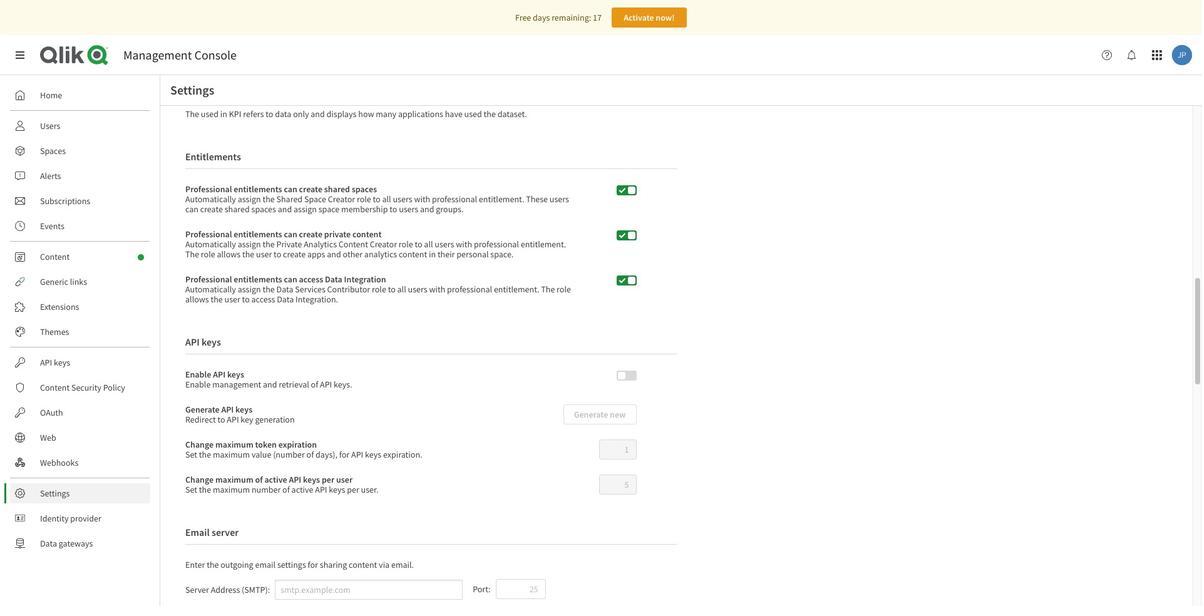 Task type: vqa. For each thing, say whether or not it's contained in the screenshot.
POLICY
yes



Task type: locate. For each thing, give the bounding box(es) containing it.
professional down "personal"
[[447, 284, 492, 295]]

keys inside navigation pane element
[[54, 357, 70, 368]]

content link
[[10, 247, 150, 267]]

0 horizontal spatial for
[[308, 560, 318, 571]]

0 vertical spatial in
[[220, 109, 227, 120]]

user inside professional entitlements can create private content automatically assign the private analytics content creator role to all users with professional entitlement. the role allows the user to create apps and other analytics content in their personal space.
[[256, 249, 272, 260]]

access
[[299, 274, 323, 285], [252, 294, 275, 305]]

2 professional from the top
[[185, 229, 232, 240]]

and inside professional entitlements can create private content automatically assign the private analytics content creator role to all users with professional entitlement. the role allows the user to create apps and other analytics content in their personal space.
[[327, 249, 341, 260]]

2 enable from the top
[[185, 379, 211, 391]]

all up professional entitlements can create private content automatically assign the private analytics content creator role to all users with professional entitlement. the role allows the user to create apps and other analytics content in their personal space.
[[382, 194, 391, 205]]

0 vertical spatial creator
[[328, 194, 355, 205]]

assign for data
[[238, 284, 261, 295]]

in
[[220, 109, 227, 120], [429, 249, 436, 260]]

1 horizontal spatial used
[[465, 109, 482, 120]]

(number
[[273, 449, 305, 461]]

professional inside professional entitlements can access data integration automatically assign the data services contributor role to all users with professional entitlement. the role allows the user to access data integration.
[[185, 274, 232, 285]]

0 horizontal spatial in
[[220, 109, 227, 120]]

0 horizontal spatial user
[[225, 294, 240, 305]]

0 vertical spatial content
[[339, 239, 368, 250]]

content left via
[[349, 560, 377, 571]]

1 vertical spatial all
[[424, 239, 433, 250]]

via
[[379, 560, 390, 571]]

settings inside navigation pane element
[[40, 488, 70, 499]]

1 horizontal spatial spaces
[[352, 184, 377, 195]]

creator right space
[[328, 194, 355, 205]]

enter the outgoing email settings for sharing content via email.
[[185, 560, 414, 571]]

settings link
[[10, 484, 150, 504]]

assign inside professional entitlements can access data integration automatically assign the data services contributor role to all users with professional entitlement. the role allows the user to access data integration.
[[238, 284, 261, 295]]

integration.
[[296, 294, 338, 305]]

email.
[[391, 560, 414, 571]]

creator right other
[[370, 239, 397, 250]]

assign for private
[[238, 239, 261, 250]]

entitlements inside professional entitlements can create shared spaces automatically assign the shared space creator role to all users with professional entitlement. these users can create shared spaces and assign space membership to users and groups.
[[234, 184, 282, 195]]

with inside professional entitlements can access data integration automatically assign the data services contributor role to all users with professional entitlement. the role allows the user to access data integration.
[[429, 284, 446, 295]]

3 professional from the top
[[185, 274, 232, 285]]

1 horizontal spatial allows
[[217, 249, 241, 260]]

professional for these
[[432, 194, 477, 205]]

spaces left shared
[[252, 204, 276, 215]]

all right integration
[[398, 284, 406, 295]]

entitlement. left these
[[479, 194, 525, 205]]

for inside the change maximum token expiration set the maximum value (number of days), for api keys expiration.
[[339, 449, 350, 461]]

2 set from the top
[[185, 484, 197, 496]]

3 entitlements from the top
[[234, 274, 282, 285]]

navigation pane element
[[0, 80, 160, 559]]

access left "services"
[[252, 294, 275, 305]]

active down (number
[[265, 474, 287, 486]]

1 vertical spatial with
[[456, 239, 472, 250]]

set down redirect
[[185, 449, 197, 461]]

with
[[414, 194, 431, 205], [456, 239, 472, 250], [429, 284, 446, 295]]

1 vertical spatial for
[[308, 560, 318, 571]]

assign left private
[[238, 239, 261, 250]]

entitlements down shared
[[234, 229, 282, 240]]

0 horizontal spatial active
[[265, 474, 287, 486]]

0 vertical spatial entitlement.
[[479, 194, 525, 205]]

0 horizontal spatial access
[[252, 294, 275, 305]]

change up email
[[185, 474, 214, 486]]

integration
[[344, 274, 386, 285]]

1 vertical spatial in
[[429, 249, 436, 260]]

links
[[70, 276, 87, 288]]

0 vertical spatial allows
[[217, 249, 241, 260]]

change inside change maximum of active api keys per user set the maximum number of active api keys per user.
[[185, 474, 214, 486]]

1 vertical spatial the
[[185, 249, 199, 260]]

assign left "services"
[[238, 284, 261, 295]]

automatically inside professional entitlements can access data integration automatically assign the data services contributor role to all users with professional entitlement. the role allows the user to access data integration.
[[185, 284, 236, 295]]

2 automatically from the top
[[185, 239, 236, 250]]

professional inside professional entitlements can access data integration automatically assign the data services contributor role to all users with professional entitlement. the role allows the user to access data integration.
[[447, 284, 492, 295]]

can for private
[[284, 229, 297, 240]]

0 vertical spatial for
[[339, 449, 350, 461]]

professional for the
[[185, 274, 232, 285]]

can
[[284, 184, 297, 195], [185, 204, 199, 215], [284, 229, 297, 240], [284, 274, 297, 285]]

1 horizontal spatial user
[[256, 249, 272, 260]]

can left analytics
[[284, 229, 297, 240]]

0 horizontal spatial shared
[[225, 204, 250, 215]]

used
[[201, 109, 219, 120], [465, 109, 482, 120]]

0 vertical spatial user
[[256, 249, 272, 260]]

content right analytics
[[339, 239, 368, 250]]

james peterson image
[[1173, 45, 1193, 65]]

1 vertical spatial automatically
[[185, 239, 236, 250]]

2 horizontal spatial all
[[424, 239, 433, 250]]

with down their
[[429, 284, 446, 295]]

spaces up membership
[[352, 184, 377, 195]]

settings up identity
[[40, 488, 70, 499]]

2 vertical spatial entitlement.
[[494, 284, 540, 295]]

spaces
[[352, 184, 377, 195], [252, 204, 276, 215]]

professional inside professional entitlements can create shared spaces automatically assign the shared space creator role to all users with professional entitlement. these users can create shared spaces and assign space membership to users and groups.
[[185, 184, 232, 195]]

and right "apps"
[[327, 249, 341, 260]]

0 vertical spatial with
[[414, 194, 431, 205]]

per left user.
[[347, 484, 359, 496]]

for right days),
[[339, 449, 350, 461]]

maximum down key
[[215, 439, 254, 451]]

user.
[[361, 484, 379, 496]]

set
[[185, 449, 197, 461], [185, 484, 197, 496]]

all inside professional entitlements can create shared spaces automatically assign the shared space creator role to all users with professional entitlement. these users can create shared spaces and assign space membership to users and groups.
[[382, 194, 391, 205]]

professional for create
[[185, 184, 232, 195]]

activate
[[624, 12, 654, 23]]

identity
[[40, 513, 69, 524]]

content
[[339, 239, 368, 250], [40, 251, 70, 262], [40, 382, 70, 393]]

spaces
[[40, 145, 66, 157]]

maximum
[[215, 439, 254, 451], [213, 449, 250, 461], [215, 474, 254, 486], [213, 484, 250, 496]]

can up integration. in the left of the page
[[284, 274, 297, 285]]

0 vertical spatial professional
[[432, 194, 477, 205]]

per
[[322, 474, 335, 486], [347, 484, 359, 496]]

automatically inside professional entitlements can create shared spaces automatically assign the shared space creator role to all users with professional entitlement. these users can create shared spaces and assign space membership to users and groups.
[[185, 194, 236, 205]]

1 vertical spatial set
[[185, 484, 197, 496]]

1 horizontal spatial in
[[429, 249, 436, 260]]

generate api keys redirect to api key generation
[[185, 404, 295, 426]]

1 vertical spatial content
[[40, 251, 70, 262]]

25 field
[[497, 580, 545, 599]]

1 vertical spatial entitlements
[[234, 229, 282, 240]]

can inside professional entitlements can create private content automatically assign the private analytics content creator role to all users with professional entitlement. the role allows the user to create apps and other analytics content in their personal space.
[[284, 229, 297, 240]]

content inside "link"
[[40, 382, 70, 393]]

1 horizontal spatial all
[[398, 284, 406, 295]]

2 vertical spatial user
[[336, 474, 353, 486]]

keys left user.
[[329, 484, 345, 496]]

1 horizontal spatial api keys
[[185, 336, 221, 349]]

2 vertical spatial content
[[40, 382, 70, 393]]

0 horizontal spatial settings
[[40, 488, 70, 499]]

1 enable from the top
[[185, 369, 211, 380]]

close sidebar menu image
[[15, 50, 25, 60]]

1 automatically from the top
[[185, 194, 236, 205]]

2 horizontal spatial user
[[336, 474, 353, 486]]

2 vertical spatial all
[[398, 284, 406, 295]]

can down entitlements
[[185, 204, 199, 215]]

0 horizontal spatial allows
[[185, 294, 209, 305]]

themes link
[[10, 322, 150, 342]]

keys down management
[[236, 404, 253, 416]]

subscriptions link
[[10, 191, 150, 211]]

in left their
[[429, 249, 436, 260]]

allows inside professional entitlements can access data integration automatically assign the data services contributor role to all users with professional entitlement. the role allows the user to access data integration.
[[185, 294, 209, 305]]

entitlements down private
[[234, 274, 282, 285]]

all left their
[[424, 239, 433, 250]]

change for set the maximum value (number of days), for api keys expiration.
[[185, 439, 214, 451]]

professional up their
[[432, 194, 477, 205]]

of right number
[[283, 484, 290, 496]]

management console
[[123, 47, 237, 63]]

role
[[357, 194, 371, 205], [399, 239, 413, 250], [201, 249, 215, 260], [372, 284, 386, 295], [557, 284, 571, 295]]

all for professional entitlements can access data integration
[[398, 284, 406, 295]]

1 horizontal spatial creator
[[370, 239, 397, 250]]

create left "apps"
[[283, 249, 306, 260]]

can left space
[[284, 184, 297, 195]]

and left 'groups.'
[[420, 204, 434, 215]]

2 vertical spatial entitlements
[[234, 274, 282, 285]]

0 horizontal spatial used
[[201, 109, 219, 120]]

all inside professional entitlements can access data integration automatically assign the data services contributor role to all users with professional entitlement. the role allows the user to access data integration.
[[398, 284, 406, 295]]

can inside professional entitlements can access data integration automatically assign the data services contributor role to all users with professional entitlement. the role allows the user to access data integration.
[[284, 274, 297, 285]]

user
[[256, 249, 272, 260], [225, 294, 240, 305], [336, 474, 353, 486]]

2 vertical spatial professional
[[447, 284, 492, 295]]

entitlements inside professional entitlements can access data integration automatically assign the data services contributor role to all users with professional entitlement. the role allows the user to access data integration.
[[234, 274, 282, 285]]

the
[[484, 109, 496, 120], [263, 194, 275, 205], [263, 239, 275, 250], [242, 249, 254, 260], [263, 284, 275, 295], [211, 294, 223, 305], [199, 449, 211, 461], [199, 484, 211, 496], [207, 560, 219, 571]]

entitlements for spaces
[[234, 184, 282, 195]]

2 vertical spatial professional
[[185, 274, 232, 285]]

assign for shared
[[238, 194, 261, 205]]

themes
[[40, 326, 69, 338]]

analytics
[[304, 239, 337, 250]]

groups.
[[436, 204, 464, 215]]

webhooks link
[[10, 453, 150, 473]]

creator inside professional entitlements can create private content automatically assign the private analytics content creator role to all users with professional entitlement. the role allows the user to create apps and other analytics content in their personal space.
[[370, 239, 397, 250]]

0 horizontal spatial api keys
[[40, 357, 70, 368]]

professional right their
[[474, 239, 519, 250]]

content up the analytics
[[353, 229, 382, 240]]

users left "personal"
[[435, 239, 454, 250]]

set up email
[[185, 484, 197, 496]]

content security policy
[[40, 382, 125, 393]]

1 horizontal spatial for
[[339, 449, 350, 461]]

used left kpi
[[201, 109, 219, 120]]

1 vertical spatial entitlement.
[[521, 239, 566, 250]]

None field
[[600, 441, 636, 459], [600, 476, 636, 495], [600, 441, 636, 459], [600, 476, 636, 495]]

how
[[358, 109, 374, 120]]

0 vertical spatial automatically
[[185, 194, 236, 205]]

generate
[[185, 404, 220, 416]]

smtp.example.com text field
[[275, 580, 463, 600]]

change
[[185, 439, 214, 451], [185, 474, 214, 486]]

to
[[266, 109, 273, 120], [373, 194, 381, 205], [390, 204, 397, 215], [415, 239, 423, 250], [274, 249, 281, 260], [388, 284, 396, 295], [242, 294, 250, 305], [218, 414, 225, 426]]

space
[[319, 204, 340, 215]]

oauth link
[[10, 403, 150, 423]]

1 entitlements from the top
[[234, 184, 282, 195]]

allows
[[217, 249, 241, 260], [185, 294, 209, 305]]

content security policy link
[[10, 378, 150, 398]]

api keys up management
[[185, 336, 221, 349]]

and right only
[[311, 109, 325, 120]]

1 horizontal spatial access
[[299, 274, 323, 285]]

management console element
[[123, 47, 237, 63]]

1 vertical spatial professional
[[185, 229, 232, 240]]

assign inside professional entitlements can create private content automatically assign the private analytics content creator role to all users with professional entitlement. the role allows the user to create apps and other analytics content in their personal space.
[[238, 239, 261, 250]]

0 vertical spatial entitlements
[[234, 184, 282, 195]]

gateways
[[59, 538, 93, 549]]

content
[[353, 229, 382, 240], [399, 249, 427, 260], [349, 560, 377, 571]]

the inside the change maximum token expiration set the maximum value (number of days), for api keys expiration.
[[199, 449, 211, 461]]

change down redirect
[[185, 439, 214, 451]]

users right membership
[[393, 194, 413, 205]]

change inside the change maximum token expiration set the maximum value (number of days), for api keys expiration.
[[185, 439, 214, 451]]

create up space
[[299, 184, 323, 195]]

keys up generate api keys redirect to api key generation
[[227, 369, 244, 380]]

2 entitlements from the top
[[234, 229, 282, 240]]

and
[[311, 109, 325, 120], [278, 204, 292, 215], [420, 204, 434, 215], [327, 249, 341, 260], [263, 379, 277, 391]]

address
[[211, 585, 240, 596]]

0 vertical spatial change
[[185, 439, 214, 451]]

per down days),
[[322, 474, 335, 486]]

2 vertical spatial with
[[429, 284, 446, 295]]

entitlements down entitlements
[[234, 184, 282, 195]]

creator inside professional entitlements can create shared spaces automatically assign the shared space creator role to all users with professional entitlement. these users can create shared spaces and assign space membership to users and groups.
[[328, 194, 355, 205]]

and left space
[[278, 204, 292, 215]]

enable
[[185, 369, 211, 380], [185, 379, 211, 391]]

entitlement. for these
[[479, 194, 525, 205]]

refers
[[243, 109, 264, 120]]

server address (smtp):
[[185, 585, 270, 596]]

generic
[[40, 276, 68, 288]]

alerts link
[[10, 166, 150, 186]]

api inside api keys link
[[40, 357, 52, 368]]

the used in kpi refers to data only and displays how many applications have used the dataset.
[[185, 109, 527, 120]]

with inside professional entitlements can create private content automatically assign the private analytics content creator role to all users with professional entitlement. the role allows the user to create apps and other analytics content in their personal space.
[[456, 239, 472, 250]]

and left retrieval
[[263, 379, 277, 391]]

security
[[71, 382, 101, 393]]

0 vertical spatial access
[[299, 274, 323, 285]]

entitlement. down space.
[[494, 284, 540, 295]]

shared up space
[[324, 184, 350, 195]]

entitlement. inside professional entitlements can access data integration automatically assign the data services contributor role to all users with professional entitlement. the role allows the user to access data integration.
[[494, 284, 540, 295]]

2 vertical spatial automatically
[[185, 284, 236, 295]]

content right the analytics
[[399, 249, 427, 260]]

in left kpi
[[220, 109, 227, 120]]

0 vertical spatial settings
[[170, 82, 214, 98]]

users right integration
[[408, 284, 428, 295]]

token
[[255, 439, 277, 451]]

api keys down themes
[[40, 357, 70, 368]]

2 vertical spatial the
[[541, 284, 555, 295]]

1 vertical spatial settings
[[40, 488, 70, 499]]

automatically inside professional entitlements can create private content automatically assign the private analytics content creator role to all users with professional entitlement. the role allows the user to create apps and other analytics content in their personal space.
[[185, 239, 236, 250]]

used right have
[[465, 109, 482, 120]]

for left sharing
[[308, 560, 318, 571]]

0 horizontal spatial spaces
[[252, 204, 276, 215]]

with inside professional entitlements can create shared spaces automatically assign the shared space creator role to all users with professional entitlement. these users can create shared spaces and assign space membership to users and groups.
[[414, 194, 431, 205]]

have
[[445, 109, 463, 120]]

data inside data gateways link
[[40, 538, 57, 549]]

activate now!
[[624, 12, 675, 23]]

0 vertical spatial set
[[185, 449, 197, 461]]

professional for allows
[[185, 229, 232, 240]]

keys inside the enable api keys enable management and retrieval of api keys.
[[227, 369, 244, 380]]

of left days),
[[307, 449, 314, 461]]

set inside the change maximum token expiration set the maximum value (number of days), for api keys expiration.
[[185, 449, 197, 461]]

expiration.
[[383, 449, 423, 461]]

with right their
[[456, 239, 472, 250]]

0 horizontal spatial all
[[382, 194, 391, 205]]

entitlements inside professional entitlements can create private content automatically assign the private analytics content creator role to all users with professional entitlement. the role allows the user to create apps and other analytics content in their personal space.
[[234, 229, 282, 240]]

server
[[185, 585, 209, 596]]

to inside generate api keys redirect to api key generation
[[218, 414, 225, 426]]

entitlement. inside professional entitlements can create shared spaces automatically assign the shared space creator role to all users with professional entitlement. these users can create shared spaces and assign space membership to users and groups.
[[479, 194, 525, 205]]

3 automatically from the top
[[185, 284, 236, 295]]

can for data
[[284, 274, 297, 285]]

1 set from the top
[[185, 449, 197, 461]]

1 change from the top
[[185, 439, 214, 451]]

keys down days),
[[303, 474, 320, 486]]

0 vertical spatial professional
[[185, 184, 232, 195]]

1 vertical spatial change
[[185, 474, 214, 486]]

of
[[311, 379, 318, 391], [307, 449, 314, 461], [255, 474, 263, 486], [283, 484, 290, 496]]

users
[[393, 194, 413, 205], [550, 194, 569, 205], [399, 204, 419, 215], [435, 239, 454, 250], [408, 284, 428, 295]]

0 vertical spatial api keys
[[185, 336, 221, 349]]

events link
[[10, 216, 150, 236]]

assign left shared
[[238, 194, 261, 205]]

the
[[185, 109, 199, 120], [185, 249, 199, 260], [541, 284, 555, 295]]

entitlement. right space.
[[521, 239, 566, 250]]

2 change from the top
[[185, 474, 214, 486]]

assign
[[238, 194, 261, 205], [294, 204, 317, 215], [238, 239, 261, 250], [238, 284, 261, 295]]

content up generic
[[40, 251, 70, 262]]

entitlement.
[[479, 194, 525, 205], [521, 239, 566, 250], [494, 284, 540, 295]]

professional inside professional entitlements can create shared spaces automatically assign the shared space creator role to all users with professional entitlement. these users can create shared spaces and assign space membership to users and groups.
[[432, 194, 477, 205]]

1 vertical spatial allows
[[185, 294, 209, 305]]

keys up content security policy "link" at the left
[[54, 357, 70, 368]]

0 horizontal spatial creator
[[328, 194, 355, 205]]

settings down management console at the left top
[[170, 82, 214, 98]]

home link
[[10, 85, 150, 105]]

space.
[[491, 249, 514, 260]]

1 vertical spatial professional
[[474, 239, 519, 250]]

1 horizontal spatial shared
[[324, 184, 350, 195]]

keys left expiration.
[[365, 449, 382, 461]]

1 vertical spatial api keys
[[40, 357, 70, 368]]

with left 'groups.'
[[414, 194, 431, 205]]

1 professional from the top
[[185, 184, 232, 195]]

access up integration. in the left of the page
[[299, 274, 323, 285]]

of right retrieval
[[311, 379, 318, 391]]

entitlements for user
[[234, 229, 282, 240]]

shared left shared
[[225, 204, 250, 215]]

professional inside professional entitlements can create private content automatically assign the private analytics content creator role to all users with professional entitlement. the role allows the user to create apps and other analytics content in their personal space.
[[185, 229, 232, 240]]

0 vertical spatial all
[[382, 194, 391, 205]]

management
[[212, 379, 261, 391]]

active right number
[[292, 484, 314, 496]]

content up 'oauth'
[[40, 382, 70, 393]]

1 vertical spatial creator
[[370, 239, 397, 250]]

user inside change maximum of active api keys per user set the maximum number of active api keys per user.
[[336, 474, 353, 486]]

many
[[376, 109, 397, 120]]

active
[[265, 474, 287, 486], [292, 484, 314, 496]]

professional
[[432, 194, 477, 205], [474, 239, 519, 250], [447, 284, 492, 295]]

1 vertical spatial user
[[225, 294, 240, 305]]

keys up management
[[202, 336, 221, 349]]

professional
[[185, 184, 232, 195], [185, 229, 232, 240], [185, 274, 232, 285]]



Task type: describe. For each thing, give the bounding box(es) containing it.
home
[[40, 90, 62, 101]]

other
[[343, 249, 363, 260]]

activate now! link
[[612, 8, 687, 28]]

maximum left value at left bottom
[[213, 449, 250, 461]]

the inside change maximum of active api keys per user set the maximum number of active api keys per user.
[[199, 484, 211, 496]]

maximum left number
[[213, 484, 250, 496]]

personal
[[457, 249, 489, 260]]

1 horizontal spatial active
[[292, 484, 314, 496]]

private
[[324, 229, 351, 240]]

console
[[195, 47, 237, 63]]

their
[[438, 249, 455, 260]]

shared
[[277, 194, 303, 205]]

0 vertical spatial shared
[[324, 184, 350, 195]]

with for professional entitlements can access data integration
[[429, 284, 446, 295]]

kpi
[[229, 109, 241, 120]]

content for content
[[40, 251, 70, 262]]

entitlements for to
[[234, 274, 282, 285]]

automatically for create
[[185, 194, 236, 205]]

identity provider
[[40, 513, 101, 524]]

management
[[123, 47, 192, 63]]

users link
[[10, 116, 150, 136]]

number
[[252, 484, 281, 496]]

0 horizontal spatial per
[[322, 474, 335, 486]]

data
[[275, 109, 292, 120]]

set inside change maximum of active api keys per user set the maximum number of active api keys per user.
[[185, 484, 197, 496]]

2 vertical spatial content
[[349, 560, 377, 571]]

services
[[295, 284, 326, 295]]

in inside professional entitlements can create private content automatically assign the private analytics content creator role to all users with professional entitlement. the role allows the user to create apps and other analytics content in their personal space.
[[429, 249, 436, 260]]

api keys link
[[10, 353, 150, 373]]

data gateways link
[[10, 534, 150, 554]]

1 vertical spatial spaces
[[252, 204, 276, 215]]

generic links link
[[10, 272, 150, 292]]

17
[[593, 12, 602, 23]]

analytics
[[365, 249, 397, 260]]

change maximum token expiration set the maximum value (number of days), for api keys expiration.
[[185, 439, 423, 461]]

generic links
[[40, 276, 87, 288]]

server
[[212, 526, 239, 539]]

dataset.
[[498, 109, 527, 120]]

users inside professional entitlements can create private content automatically assign the private analytics content creator role to all users with professional entitlement. the role allows the user to create apps and other analytics content in their personal space.
[[435, 239, 454, 250]]

allows inside professional entitlements can create private content automatically assign the private analytics content creator role to all users with professional entitlement. the role allows the user to create apps and other analytics content in their personal space.
[[217, 249, 241, 260]]

keys inside generate api keys redirect to api key generation
[[236, 404, 253, 416]]

2 used from the left
[[465, 109, 482, 120]]

sharing
[[320, 560, 347, 571]]

the inside professional entitlements can create private content automatically assign the private analytics content creator role to all users with professional entitlement. the role allows the user to create apps and other analytics content in their personal space.
[[185, 249, 199, 260]]

maximum down value at left bottom
[[215, 474, 254, 486]]

these
[[526, 194, 548, 205]]

entitlements
[[185, 151, 241, 163]]

0 vertical spatial spaces
[[352, 184, 377, 195]]

and inside the enable api keys enable management and retrieval of api keys.
[[263, 379, 277, 391]]

entitlement. inside professional entitlements can create private content automatically assign the private analytics content creator role to all users with professional entitlement. the role allows the user to create apps and other analytics content in their personal space.
[[521, 239, 566, 250]]

provider
[[70, 513, 101, 524]]

the inside professional entitlements can create shared spaces automatically assign the shared space creator role to all users with professional entitlement. these users can create shared spaces and assign space membership to users and groups.
[[263, 194, 275, 205]]

events
[[40, 221, 64, 232]]

generation
[[255, 414, 295, 426]]

spaces link
[[10, 141, 150, 161]]

outgoing
[[221, 560, 254, 571]]

the inside professional entitlements can access data integration automatically assign the data services contributor role to all users with professional entitlement. the role allows the user to access data integration.
[[541, 284, 555, 295]]

0 vertical spatial the
[[185, 109, 199, 120]]

of inside the change maximum token expiration set the maximum value (number of days), for api keys expiration.
[[307, 449, 314, 461]]

applications
[[398, 109, 443, 120]]

user inside professional entitlements can access data integration automatically assign the data services contributor role to all users with professional entitlement. the role allows the user to access data integration.
[[225, 294, 240, 305]]

1 horizontal spatial settings
[[170, 82, 214, 98]]

identity provider link
[[10, 509, 150, 529]]

free
[[516, 12, 531, 23]]

private
[[277, 239, 302, 250]]

1 used from the left
[[201, 109, 219, 120]]

all for professional entitlements can create shared spaces
[[382, 194, 391, 205]]

professional inside professional entitlements can create private content automatically assign the private analytics content creator role to all users with professional entitlement. the role allows the user to create apps and other analytics content in their personal space.
[[474, 239, 519, 250]]

create up "apps"
[[299, 229, 323, 240]]

apps
[[308, 249, 325, 260]]

extensions
[[40, 301, 79, 313]]

1 vertical spatial shared
[[225, 204, 250, 215]]

users
[[40, 120, 60, 132]]

change maximum of active api keys per user set the maximum number of active api keys per user.
[[185, 474, 379, 496]]

1 vertical spatial access
[[252, 294, 275, 305]]

all inside professional entitlements can create private content automatically assign the private analytics content creator role to all users with professional entitlement. the role allows the user to create apps and other analytics content in their personal space.
[[424, 239, 433, 250]]

the action is not supported for this user. image
[[564, 408, 637, 420]]

of inside the enable api keys enable management and retrieval of api keys.
[[311, 379, 318, 391]]

oauth
[[40, 407, 63, 418]]

web
[[40, 432, 56, 444]]

webhooks
[[40, 457, 78, 469]]

new connector image
[[138, 254, 144, 261]]

alerts
[[40, 170, 61, 182]]

enable api keys enable management and retrieval of api keys.
[[185, 369, 352, 391]]

with for professional entitlements can create shared spaces
[[414, 194, 431, 205]]

users right these
[[550, 194, 569, 205]]

policy
[[103, 382, 125, 393]]

retrieval
[[279, 379, 309, 391]]

email
[[185, 526, 210, 539]]

membership
[[341, 204, 388, 215]]

1 horizontal spatial per
[[347, 484, 359, 496]]

enter
[[185, 560, 205, 571]]

change for set the maximum number of active api keys per user.
[[185, 474, 214, 486]]

users inside professional entitlements can access data integration automatically assign the data services contributor role to all users with professional entitlement. the role allows the user to access data integration.
[[408, 284, 428, 295]]

days
[[533, 12, 550, 23]]

expiration
[[279, 439, 317, 451]]

api keys inside navigation pane element
[[40, 357, 70, 368]]

professional for the
[[447, 284, 492, 295]]

email
[[255, 560, 276, 571]]

subscriptions
[[40, 195, 90, 207]]

can for shared
[[284, 184, 297, 195]]

entitlement. for the
[[494, 284, 540, 295]]

automatically for the
[[185, 284, 236, 295]]

assign left space
[[294, 204, 317, 215]]

users left 'groups.'
[[399, 204, 419, 215]]

role inside professional entitlements can create shared spaces automatically assign the shared space creator role to all users with professional entitlement. these users can create shared spaces and assign space membership to users and groups.
[[357, 194, 371, 205]]

keys.
[[334, 379, 352, 391]]

web link
[[10, 428, 150, 448]]

days),
[[316, 449, 338, 461]]

value
[[252, 449, 271, 461]]

key
[[241, 414, 253, 426]]

create down entitlements
[[200, 204, 223, 215]]

keys inside the change maximum token expiration set the maximum value (number of days), for api keys expiration.
[[365, 449, 382, 461]]

redirect
[[185, 414, 216, 426]]

content for content security policy
[[40, 382, 70, 393]]

(smtp):
[[242, 585, 270, 596]]

data gateways
[[40, 538, 93, 549]]

professional entitlements can create private content automatically assign the private analytics content creator role to all users with professional entitlement. the role allows the user to create apps and other analytics content in their personal space.
[[185, 229, 566, 260]]

email server
[[185, 526, 239, 539]]

api inside the change maximum token expiration set the maximum value (number of days), for api keys expiration.
[[351, 449, 363, 461]]

automatically for allows
[[185, 239, 236, 250]]

1 vertical spatial content
[[399, 249, 427, 260]]

0 vertical spatial content
[[353, 229, 382, 240]]

displays
[[327, 109, 357, 120]]

of down value at left bottom
[[255, 474, 263, 486]]

remaining:
[[552, 12, 591, 23]]

content inside professional entitlements can create private content automatically assign the private analytics content creator role to all users with professional entitlement. the role allows the user to create apps and other analytics content in their personal space.
[[339, 239, 368, 250]]

only
[[293, 109, 309, 120]]



